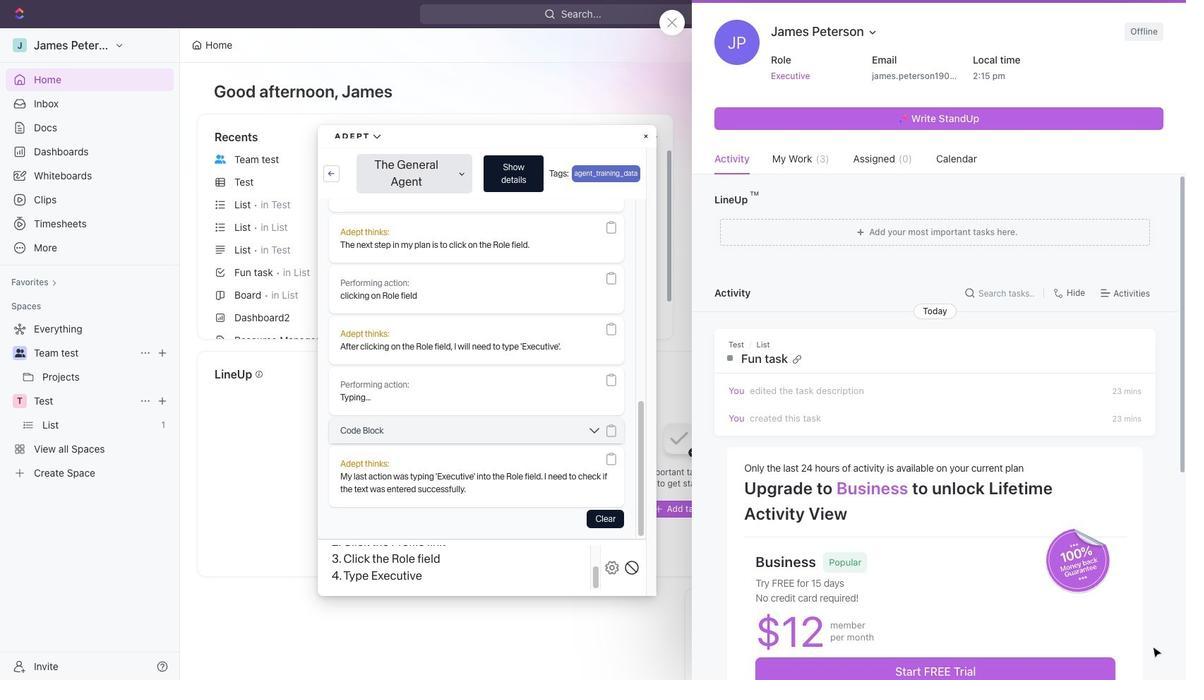 Task type: describe. For each thing, give the bounding box(es) containing it.
user group image
[[215, 155, 226, 164]]

Search tasks.. text field
[[979, 283, 1039, 304]]

Add description... text field
[[766, 68, 856, 85]]

james peterson's workspace, , element
[[13, 38, 27, 52]]



Task type: locate. For each thing, give the bounding box(es) containing it.
tree inside sidebar navigation
[[6, 318, 174, 485]]

sidebar navigation
[[0, 28, 183, 680]]

tree
[[6, 318, 174, 485]]

user group image
[[14, 349, 25, 357]]

test, , element
[[13, 394, 27, 408]]



Task type: vqa. For each thing, say whether or not it's contained in the screenshot.
The Project Management image
no



